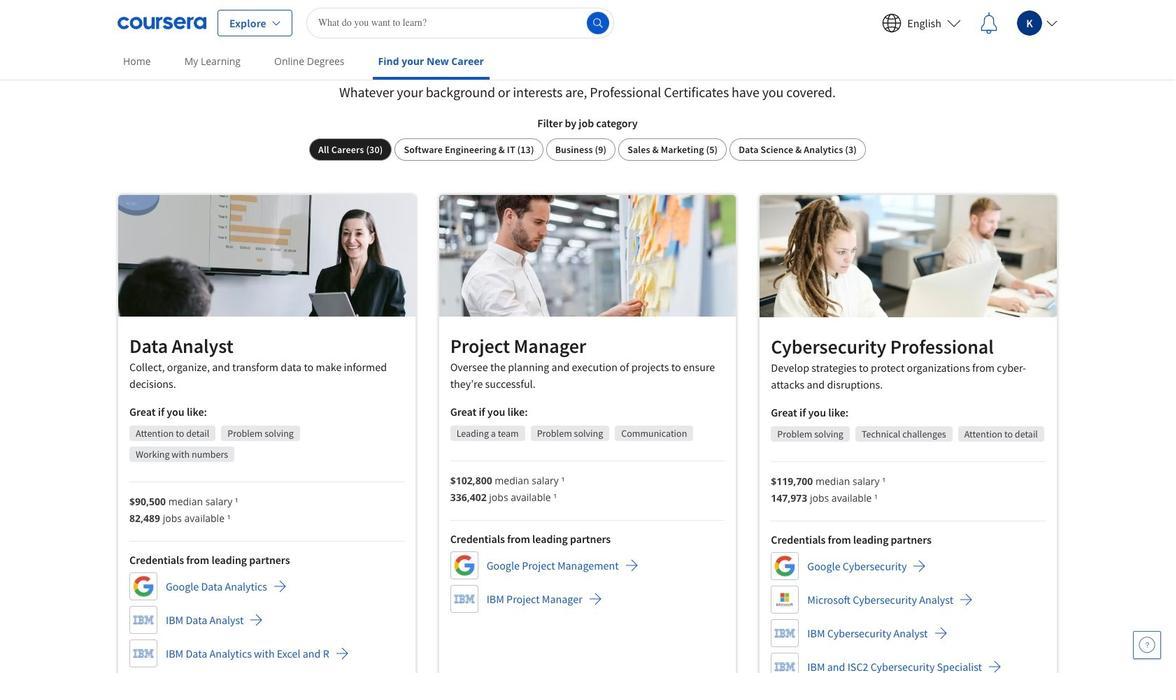 Task type: locate. For each thing, give the bounding box(es) containing it.
cybersecurity analyst image
[[760, 195, 1057, 318]]

None button
[[309, 138, 392, 161], [395, 138, 543, 161], [546, 138, 616, 161], [618, 138, 727, 161], [730, 138, 866, 161], [309, 138, 392, 161], [395, 138, 543, 161], [546, 138, 616, 161], [618, 138, 727, 161], [730, 138, 866, 161]]

None search field
[[306, 7, 614, 38]]

option group
[[309, 138, 866, 161]]



Task type: describe. For each thing, give the bounding box(es) containing it.
coursera image
[[118, 12, 206, 34]]

What do you want to learn? text field
[[306, 7, 614, 38]]

project manager image
[[439, 195, 736, 317]]

data analyst image
[[118, 195, 415, 317]]

help center image
[[1139, 637, 1155, 654]]



Task type: vqa. For each thing, say whether or not it's contained in the screenshot.
Project Manager Image
yes



